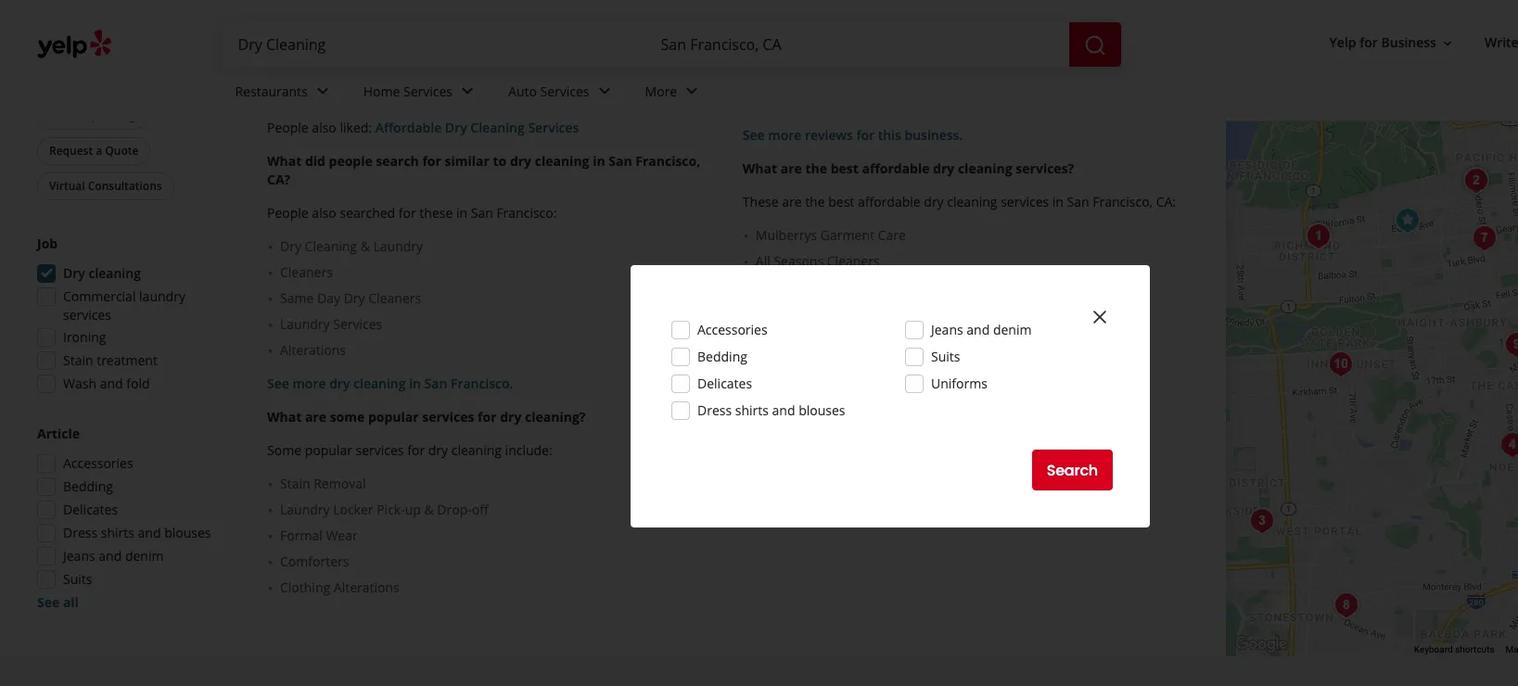 Task type: locate. For each thing, give the bounding box(es) containing it.
0 vertical spatial all
[[888, 56, 902, 74]]

0 horizontal spatial i
[[970, 56, 974, 74]]

None search field
[[223, 22, 1125, 67]]

but
[[962, 0, 983, 18], [945, 75, 966, 92]]

0 horizontal spatial &
[[361, 238, 370, 256]]

1 vertical spatial i
[[970, 56, 974, 74]]

are up removal at left bottom
[[305, 409, 327, 426]]

cleaning down searched
[[305, 238, 357, 256]]

dress inside search dialog
[[698, 402, 732, 419]]

out up just at the right top of page
[[1027, 56, 1048, 74]]

1 horizontal spatial francisco,
[[1093, 193, 1153, 211]]

affordable for these
[[858, 193, 921, 211]]

0 vertical spatial jeans and denim
[[931, 321, 1032, 339]]

1 vertical spatial people
[[267, 205, 309, 222]]

i up 'everything'
[[1128, 38, 1131, 55]]

wear
[[326, 527, 358, 545]]

0 horizontal spatial some
[[330, 409, 365, 426]]

good,
[[908, 75, 942, 92]]

best up 'everything'
[[1098, 38, 1124, 55]]

people down jack's
[[267, 119, 309, 137]]

group containing job
[[32, 235, 230, 399]]

0 vertical spatial people
[[267, 119, 309, 137]]

what for what did people search for similar to dry cleaning in san francisco, ca?
[[267, 153, 302, 170]]

alterations link
[[280, 342, 713, 360]]

the left us;
[[758, 56, 777, 74]]

1 horizontal spatial stain
[[280, 475, 310, 493]]

of right as in the top right of the page
[[867, 19, 879, 37]]

out up service
[[864, 56, 885, 74]]

is left 'good,'
[[895, 75, 905, 92]]

shirts
[[941, 19, 975, 37], [735, 402, 769, 419], [101, 525, 134, 542]]

1 horizontal spatial cleaner
[[873, 331, 920, 348]]

wash and fold
[[63, 375, 150, 393]]

see for see all
[[37, 594, 60, 612]]

1 vertical spatial liked:
[[816, 364, 848, 382]]

and
[[1119, 19, 1142, 37], [387, 34, 410, 51], [1051, 56, 1074, 74], [967, 321, 990, 339], [100, 375, 123, 393], [772, 402, 796, 419], [138, 525, 161, 542], [99, 548, 122, 565]]

not down just at the right top of page
[[1026, 93, 1046, 111]]

responding
[[75, 108, 136, 124]]

yelp
[[1330, 34, 1357, 51]]

more
[[645, 82, 677, 100]]

wash
[[63, 375, 97, 393]]

cleaner
[[344, 60, 390, 77], [873, 331, 920, 348]]

0 horizontal spatial francisco,
[[636, 153, 701, 170]]

to left get
[[778, 93, 791, 111]]

see all button
[[37, 594, 79, 612]]

described
[[1126, 0, 1186, 18]]

1 horizontal spatial cleaning
[[471, 119, 525, 137]]

1 vertical spatial popular
[[305, 442, 352, 460]]

24 chevron down v2 image for restaurants
[[311, 80, 334, 102]]

locker
[[333, 501, 373, 519]]

alterations down the day
[[280, 342, 346, 359]]

and inside soap box cleaners young's cleaners and alterations super dry cleaner jack's laundry
[[387, 34, 410, 51]]

group
[[32, 235, 230, 399], [32, 425, 230, 613]]

0 horizontal spatial see
[[37, 594, 60, 612]]

ironing
[[63, 329, 106, 346]]

san inside what did people search for similar to dry cleaning in san francisco, ca?
[[609, 153, 632, 170]]

ocean dry cleaning image
[[1329, 587, 1366, 624]]

services right auto
[[540, 82, 590, 100]]

cleaning up francisco:
[[535, 153, 590, 170]]

0 horizontal spatial bedding
[[63, 478, 113, 496]]

laundry inside stain removal laundry locker pick-up & drop-off formal wear comforters clothing alterations
[[280, 501, 330, 519]]

cleaning.
[[906, 38, 960, 55]]

jeans inside search dialog
[[931, 321, 964, 339]]

0 horizontal spatial blouses
[[164, 525, 211, 542]]

francisco,
[[636, 153, 701, 170], [1093, 193, 1153, 211]]

affordable
[[862, 160, 930, 178], [858, 193, 921, 211]]

1 horizontal spatial denim
[[993, 321, 1032, 339]]

1 vertical spatial francisco,
[[1093, 193, 1153, 211]]

0 vertical spatial bedding
[[698, 348, 748, 366]]

liked: down divisadero heights cleaner
[[816, 364, 848, 382]]

1 vertical spatial delicates
[[63, 501, 118, 519]]

1 horizontal spatial were
[[978, 19, 1008, 37]]

laundry right jack's
[[316, 86, 366, 103]]

not right definitely
[[1046, 0, 1066, 18]]

what up ca?
[[267, 153, 302, 170]]

stain for stain treatment
[[63, 352, 93, 370]]

4 24 chevron down v2 image from the left
[[681, 80, 703, 102]]

0 vertical spatial delicates
[[698, 375, 752, 392]]

business.
[[905, 127, 963, 144]]

1 horizontal spatial accessories
[[698, 321, 768, 339]]

you
[[980, 75, 1003, 92]]

get
[[794, 93, 813, 111]]

24 chevron down v2 image
[[311, 80, 334, 102], [456, 80, 479, 102], [593, 80, 616, 102], [681, 80, 703, 102]]

1 horizontal spatial laundry
[[1069, 19, 1115, 37]]

dry cleaning & laundry cleaners same day dry cleaners laundry services alterations
[[280, 238, 423, 359]]

1 horizontal spatial jeans
[[931, 321, 964, 339]]

0 vertical spatial this
[[883, 19, 905, 37]]

for inside button
[[1360, 34, 1378, 51]]

cleaners right the day
[[369, 290, 421, 308]]

affordable up care
[[858, 193, 921, 211]]

2 vertical spatial also
[[788, 364, 812, 382]]

0 vertical spatial to
[[778, 93, 791, 111]]

0 horizontal spatial of
[[867, 19, 879, 37]]

these are the best affordable dry cleaning services in san francisco, ca:
[[743, 193, 1176, 211]]

best for what are the best affordable dry cleaning services?
[[831, 160, 859, 178]]

a left quote
[[96, 143, 102, 159]]

what inside what did people search for similar to dry cleaning in san francisco, ca?
[[267, 153, 302, 170]]

0 vertical spatial dress shirts and blouses
[[698, 402, 846, 419]]

suits up uniforms
[[931, 348, 961, 366]]

1 horizontal spatial out
[[1027, 56, 1048, 74]]

rest
[[900, 0, 923, 18]]

jeans and denim up see all button
[[63, 548, 164, 565]]

dry left clean
[[930, 364, 952, 382]]

1 horizontal spatial dress shirts and blouses
[[698, 402, 846, 419]]

accessories down article
[[63, 455, 133, 473]]

2 24 chevron down v2 image from the left
[[456, 80, 479, 102]]

comforters
[[280, 553, 349, 571]]

quality
[[963, 38, 1006, 55]]

of left the search icon in the top of the page
[[1059, 38, 1072, 55]]

24 chevron down v2 image right more
[[681, 80, 703, 102]]

are right these
[[782, 193, 802, 211]]

24 chevron down v2 image right auto services
[[593, 80, 616, 102]]

were up "quality"
[[978, 19, 1008, 37]]

also up did at the left of page
[[312, 119, 337, 137]]

some down $3.00
[[1023, 38, 1056, 55]]

just
[[1029, 75, 1051, 92]]

more for reviews
[[768, 127, 802, 144]]

accessories down all
[[698, 321, 768, 339]]

laundry down as
[[1069, 19, 1115, 37]]

laundry
[[1069, 19, 1115, 37], [139, 288, 185, 306]]

0 horizontal spatial cleaning
[[305, 238, 357, 256]]

1 vertical spatial group
[[32, 425, 230, 613]]

but left if
[[945, 75, 966, 92]]

1 horizontal spatial bedding
[[698, 348, 748, 366]]

other
[[761, 19, 794, 37]]

are
[[788, 0, 807, 18], [1006, 75, 1026, 92], [781, 160, 802, 178], [782, 193, 802, 211], [305, 409, 327, 426]]

1 vertical spatial affordable
[[858, 193, 921, 211]]

2 out from the left
[[1027, 56, 1048, 74]]

1 horizontal spatial some
[[1023, 38, 1056, 55]]

see for see more dry cleaning in san francisco.
[[267, 375, 289, 393]]

francisco, down "more" link
[[636, 153, 701, 170]]

took
[[834, 56, 861, 74]]

some
[[1023, 38, 1056, 55], [330, 409, 365, 426]]

all
[[888, 56, 902, 74], [63, 594, 79, 612]]

jeans up clean
[[931, 321, 964, 339]]

1 group from the top
[[32, 235, 230, 399]]

24 chevron down v2 image inside home services link
[[456, 80, 479, 102]]

not
[[1046, 0, 1066, 18], [1026, 93, 1046, 111]]

dry up francisco:
[[510, 153, 532, 170]]

commercial
[[63, 288, 136, 306]]

virtual
[[49, 179, 85, 194]]

suits up see all button
[[63, 571, 92, 589]]

1 vertical spatial this
[[971, 93, 993, 111]]

business categories element
[[220, 67, 1519, 121]]

people
[[329, 153, 373, 170]]

cleaning inside dry cleaning & laundry cleaners same day dry cleaners laundry services alterations
[[305, 238, 357, 256]]

see
[[743, 127, 765, 144], [267, 375, 289, 393], [37, 594, 60, 612]]

0 vertical spatial laundry
[[1069, 19, 1115, 37]]

1 vertical spatial to
[[493, 153, 507, 170]]

stain removal link
[[280, 475, 713, 494]]

1 vertical spatial a
[[96, 143, 102, 159]]

people down ca?
[[267, 205, 309, 222]]

1 horizontal spatial all
[[888, 56, 902, 74]]

cleaners down garment
[[827, 253, 880, 270]]

laundry inside commercial laundry services
[[139, 288, 185, 306]]

1 horizontal spatial shirts
[[735, 402, 769, 419]]

drop-
[[437, 501, 472, 519]]

san down "more" link
[[609, 153, 632, 170]]

&
[[361, 238, 370, 256], [424, 501, 434, 519]]

2 your from the left
[[1068, 93, 1096, 111]]

commercial laundry services
[[63, 288, 185, 324]]

1 vertical spatial shirts
[[735, 402, 769, 419]]

1 vertical spatial stain
[[280, 475, 310, 493]]

people also searched for these in san francisco:
[[267, 205, 557, 222]]

1 vertical spatial were
[[743, 38, 773, 55]]

dress shirts and blouses inside search dialog
[[698, 402, 846, 419]]

fold
[[126, 375, 150, 393]]

24 chevron down v2 image down super
[[311, 80, 334, 102]]

were
[[978, 19, 1008, 37], [743, 38, 773, 55]]

services up removal at left bottom
[[356, 442, 404, 460]]

ca:
[[1157, 193, 1176, 211]]

job
[[37, 235, 58, 253]]

0 horizontal spatial cleaner
[[344, 60, 390, 77]]

inline
[[811, 0, 844, 18]]

alterations inside soap box cleaners young's cleaners and alterations super dry cleaner jack's laundry
[[413, 34, 479, 51]]

removal
[[314, 475, 366, 493]]

1 24 chevron down v2 image from the left
[[311, 80, 334, 102]]

1 vertical spatial cleaning
[[305, 238, 357, 256]]

consultations
[[88, 179, 162, 194]]

0 vertical spatial i
[[1128, 38, 1131, 55]]

1 vertical spatial more
[[293, 375, 326, 393]]

people down divisadero
[[743, 364, 784, 382]]

2 vertical spatial people
[[743, 364, 784, 382]]

some down see more dry cleaning in san francisco. link
[[330, 409, 365, 426]]

best up garment
[[829, 193, 855, 211]]

best
[[1098, 38, 1124, 55], [831, 160, 859, 178], [829, 193, 855, 211]]

0 vertical spatial a
[[1123, 75, 1130, 92]]

1 horizontal spatial to
[[778, 93, 791, 111]]

0 vertical spatial best
[[1098, 38, 1124, 55]]

met
[[1145, 56, 1169, 74]]

affordable down business.
[[862, 160, 930, 178]]

laundry right commercial
[[139, 288, 185, 306]]

stain up wash
[[63, 352, 93, 370]]

0 horizontal spatial denim
[[125, 548, 164, 565]]

1 horizontal spatial is
[[1010, 38, 1019, 55]]

alterations inside stain removal laundry locker pick-up & drop-off formal wear comforters clothing alterations
[[334, 579, 400, 597]]

this down rest on the right
[[883, 19, 905, 37]]

map region
[[1052, 0, 1519, 675]]

posters.
[[797, 19, 846, 37]]

were down the by
[[743, 38, 773, 55]]

also down divisadero
[[788, 364, 812, 382]]

0 vertical spatial also
[[312, 119, 337, 137]]

more
[[768, 127, 802, 144], [293, 375, 326, 393]]

dry
[[319, 60, 341, 77], [445, 119, 467, 137], [280, 238, 301, 256], [63, 265, 85, 282], [344, 290, 365, 308], [930, 364, 952, 382]]

24 chevron down v2 image inside the restaurants link
[[311, 80, 334, 102]]

the
[[877, 0, 896, 18], [1075, 38, 1095, 55], [758, 56, 777, 74], [905, 56, 925, 74], [806, 160, 827, 178], [805, 193, 825, 211]]

more up 'some'
[[293, 375, 326, 393]]

what for what are some popular services for dry cleaning?
[[267, 409, 302, 426]]

$3.00
[[1012, 19, 1045, 37]]

1 horizontal spatial suits
[[931, 348, 961, 366]]

francisco, left ca:
[[1093, 193, 1153, 211]]

a up place."
[[1123, 75, 1130, 92]]

this
[[883, 19, 905, 37], [971, 93, 993, 111], [878, 127, 902, 144]]

0 horizontal spatial a
[[96, 143, 102, 159]]

more down get
[[768, 127, 802, 144]]

of left the sf,
[[926, 0, 939, 18]]

mulberrys garment care link
[[756, 227, 1189, 245]]

& down searched
[[361, 238, 370, 256]]

in down auto services "link"
[[593, 153, 605, 170]]

cleaners inside mulberrys garment care all seasons cleaners
[[827, 253, 880, 270]]

the left rest on the right
[[877, 0, 896, 18]]

24 chevron down v2 image inside "more" link
[[681, 80, 703, 102]]

all seasons cleaners image
[[1244, 503, 1281, 540]]

your
[[816, 93, 844, 111], [1068, 93, 1096, 111]]

user actions element
[[1315, 26, 1519, 63]]

& inside stain removal laundry locker pick-up & drop-off formal wear comforters clothing alterations
[[424, 501, 434, 519]]

young's cleaners and alterations link
[[280, 34, 713, 52]]

cheap down met
[[1134, 75, 1170, 92]]

1 horizontal spatial liked:
[[816, 364, 848, 382]]

cleaning up mulberrys garment care link
[[947, 193, 998, 211]]

delicates inside search dialog
[[698, 375, 752, 392]]

see for see more reviews for this business.
[[743, 127, 765, 144]]

search dialog
[[0, 0, 1519, 686]]

also for people also searched for these in san francisco:
[[312, 205, 337, 222]]

jeans and denim inside search dialog
[[931, 321, 1032, 339]]

1 vertical spatial some
[[330, 409, 365, 426]]

services
[[1001, 193, 1049, 211], [63, 307, 111, 324], [422, 409, 474, 426], [356, 442, 404, 460]]

mulberrys
[[756, 227, 817, 244]]

clothing
[[280, 579, 330, 597]]

what up these
[[743, 160, 777, 178]]

auto services link
[[494, 67, 630, 121]]

this down if
[[971, 93, 993, 111]]

services down auto services
[[528, 119, 579, 137]]

uniforms
[[931, 375, 988, 392]]

0 vertical spatial liked:
[[340, 119, 372, 137]]

24 chevron down v2 image inside auto services "link"
[[593, 80, 616, 102]]

garment
[[821, 227, 875, 244]]

dry down the day
[[329, 375, 350, 393]]

dry down what are the best affordable dry cleaning services?
[[924, 193, 944, 211]]

2 group from the top
[[32, 425, 230, 613]]

post,
[[908, 19, 938, 37]]

0 vertical spatial alterations
[[413, 34, 479, 51]]

sea breeze cleaners image
[[1495, 427, 1519, 464]]

1 vertical spatial cleaner
[[873, 331, 920, 348]]

some inside "prices are inline with the rest of sf, but definitely not cheap as described by other posters. as of this post, shirts were $3.00 for laundry and pants were roughly $5.75 for dry cleaning.   quality is some of the best i received in the us; they took out all the sports i pointed out and everything met my expectations.   service is good, but if you are just looking for a cheap place to get your clothes dry cleaned; this may not be your place."
[[1023, 38, 1056, 55]]

1 vertical spatial cheap
[[1134, 75, 1170, 92]]

0 horizontal spatial more
[[293, 375, 326, 393]]

with
[[847, 0, 873, 18]]

inexpensive
[[851, 364, 926, 382]]

this up what are the best affordable dry cleaning services?
[[878, 127, 902, 144]]

1 horizontal spatial a
[[1123, 75, 1130, 92]]

0 vertical spatial dress
[[698, 402, 732, 419]]

cleaner up inexpensive
[[873, 331, 920, 348]]

cheap left as
[[1069, 0, 1106, 18]]

stain inside stain removal laundry locker pick-up & drop-off formal wear comforters clothing alterations
[[280, 475, 310, 493]]

for down francisco.
[[478, 409, 497, 426]]

also left searched
[[312, 205, 337, 222]]

0 vertical spatial some
[[1023, 38, 1056, 55]]

0 vertical spatial suits
[[931, 348, 961, 366]]

0 vertical spatial shirts
[[941, 19, 975, 37]]

for right search
[[423, 153, 441, 170]]

& inside dry cleaning & laundry cleaners same day dry cleaners laundry services alterations
[[361, 238, 370, 256]]

0 vertical spatial cleaner
[[344, 60, 390, 77]]

are up mulberrys
[[781, 160, 802, 178]]

dry inside soap box cleaners young's cleaners and alterations super dry cleaner jack's laundry
[[319, 60, 341, 77]]

1 horizontal spatial jeans and denim
[[931, 321, 1032, 339]]

1 vertical spatial but
[[945, 75, 966, 92]]

bedding down article
[[63, 478, 113, 496]]

services down commercial
[[63, 307, 111, 324]]

0 vertical spatial more
[[768, 127, 802, 144]]

1 vertical spatial &
[[424, 501, 434, 519]]

these
[[743, 193, 779, 211]]

1 vertical spatial also
[[312, 205, 337, 222]]

0 vertical spatial stain
[[63, 352, 93, 370]]

1 out from the left
[[864, 56, 885, 74]]

3 24 chevron down v2 image from the left
[[593, 80, 616, 102]]

expectations.
[[765, 75, 846, 92]]

1 vertical spatial of
[[867, 19, 879, 37]]

0 vertical spatial cleaning
[[471, 119, 525, 137]]

but right the sf,
[[962, 0, 983, 18]]

off
[[472, 501, 489, 519]]

jeans
[[931, 321, 964, 339], [63, 548, 95, 565]]

0 horizontal spatial stain
[[63, 352, 93, 370]]

roughly
[[776, 38, 822, 55]]

also for people also liked: inexpensive dry clean
[[788, 364, 812, 382]]

cleaner up home
[[344, 60, 390, 77]]

accessories
[[698, 321, 768, 339], [63, 455, 133, 473]]

denim
[[993, 321, 1032, 339], [125, 548, 164, 565]]

cleaners down box
[[331, 34, 384, 51]]

2 horizontal spatial see
[[743, 127, 765, 144]]

pointed
[[977, 56, 1024, 74]]

restaurants link
[[220, 67, 349, 121]]

laundry down people also searched for these in san francisco:
[[373, 238, 423, 256]]

dry right super
[[319, 60, 341, 77]]

cleaning
[[535, 153, 590, 170], [958, 160, 1013, 178], [947, 193, 998, 211], [89, 265, 141, 282], [353, 375, 406, 393], [452, 442, 502, 460]]

cleaning up commercial
[[89, 265, 141, 282]]

sonia's cleaners image
[[1301, 218, 1338, 255], [1301, 218, 1338, 255]]

0 horizontal spatial cheap
[[1069, 0, 1106, 18]]

services
[[404, 82, 453, 100], [540, 82, 590, 100], [528, 119, 579, 137], [333, 316, 382, 333]]

0 horizontal spatial your
[[816, 93, 844, 111]]

denim inside search dialog
[[993, 321, 1032, 339]]

veteran's deluxe cleaners image
[[1459, 162, 1496, 199]]

1 horizontal spatial your
[[1068, 93, 1096, 111]]

for inside what did people search for similar to dry cleaning in san francisco, ca?
[[423, 153, 441, 170]]

services inside "link"
[[540, 82, 590, 100]]

popular down see more dry cleaning in san francisco. link
[[368, 409, 419, 426]]

alterations down wear
[[334, 579, 400, 597]]

group containing article
[[32, 425, 230, 613]]

0 vertical spatial group
[[32, 235, 230, 399]]

1 horizontal spatial popular
[[368, 409, 419, 426]]



Task type: describe. For each thing, give the bounding box(es) containing it.
dry inside what did people search for similar to dry cleaning in san francisco, ca?
[[510, 153, 532, 170]]

yelp for business
[[1330, 34, 1437, 51]]

veteran's deluxe cleaners image
[[1459, 162, 1496, 199]]

divisadero
[[756, 331, 820, 348]]

inexpensive dry clean link
[[851, 364, 990, 382]]

see all
[[37, 594, 79, 612]]

services inside dry cleaning & laundry cleaners same day dry cleaners laundry services alterations
[[333, 316, 382, 333]]

1 horizontal spatial of
[[926, 0, 939, 18]]

the up 'everything'
[[1075, 38, 1095, 55]]

super dry cleaner link
[[280, 60, 713, 78]]

0 horizontal spatial suits
[[63, 571, 92, 589]]

0 horizontal spatial dress shirts and blouses
[[63, 525, 211, 542]]

in up what are some popular services for dry cleaning?
[[409, 375, 421, 393]]

keyboard
[[1415, 645, 1453, 655]]

stain removal laundry locker pick-up & drop-off formal wear comforters clothing alterations
[[280, 475, 489, 597]]

a inside button
[[96, 143, 102, 159]]

laundry inside "prices are inline with the rest of sf, but definitely not cheap as described by other posters. as of this post, shirts were $3.00 for laundry and pants were roughly $5.75 for dry cleaning.   quality is some of the best i received in the us; they took out all the sports i pointed out and everything met my expectations.   service is good, but if you are just looking for a cheap place to get your clothes dry cleaned; this may not be your place."
[[1069, 19, 1115, 37]]

services down francisco.
[[422, 409, 474, 426]]

jack's
[[280, 86, 313, 103]]

reviews
[[805, 127, 853, 144]]

definitely
[[986, 0, 1042, 18]]

divisadero heights cleaner
[[756, 331, 920, 348]]

francisco, inside what did people search for similar to dry cleaning in san francisco, ca?
[[636, 153, 701, 170]]

pick-
[[377, 501, 405, 519]]

treatment
[[97, 352, 158, 370]]

fast-responding
[[49, 108, 136, 124]]

deluxe cleaners image
[[1512, 96, 1519, 133]]

aleksandrad fashion and design image
[[1390, 202, 1427, 239]]

ca?
[[267, 171, 291, 189]]

0 vertical spatial not
[[1046, 0, 1066, 18]]

care
[[878, 227, 906, 244]]

affordable
[[375, 119, 442, 137]]

see more dry cleaning in san francisco. link
[[267, 375, 513, 393]]

dry cleaning & laundry link
[[280, 238, 713, 256]]

divisadero heights cleaner image
[[1467, 220, 1504, 257]]

service
[[849, 75, 892, 92]]

in inside "prices are inline with the rest of sf, but definitely not cheap as described by other posters. as of this post, shirts were $3.00 for laundry and pants were roughly $5.75 for dry cleaning.   quality is some of the best i received in the us; they took out all the sports i pointed out and everything met my expectations.   service is good, but if you are just looking for a cheap place to get your clothes dry cleaned; this may not be your place."
[[743, 56, 754, 74]]

24 chevron down v2 image for more
[[681, 80, 703, 102]]

1 your from the left
[[816, 93, 844, 111]]

are up may at the top right of the page
[[1006, 75, 1026, 92]]

what are some popular services for dry cleaning?
[[267, 409, 586, 426]]

are for what are the best affordable dry cleaning services?
[[781, 160, 802, 178]]

the up mulberrys
[[805, 193, 825, 211]]

stain treatment
[[63, 352, 158, 370]]

0 vertical spatial popular
[[368, 409, 419, 426]]

san up what are some popular services for dry cleaning?
[[424, 375, 447, 393]]

dry up commercial
[[63, 265, 85, 282]]

more link
[[630, 67, 718, 121]]

24 chevron down v2 image for auto services
[[593, 80, 616, 102]]

soap box cleaners link
[[280, 8, 713, 26]]

restaurants
[[235, 82, 308, 100]]

shortcuts
[[1456, 645, 1495, 655]]

sf,
[[942, 0, 959, 18]]

0 horizontal spatial shirts
[[101, 525, 134, 542]]

1 vertical spatial blouses
[[164, 525, 211, 542]]

a inside "prices are inline with the rest of sf, but definitely not cheap as described by other posters. as of this post, shirts were $3.00 for laundry and pants were roughly $5.75 for dry cleaning.   quality is some of the best i received in the us; they took out all the sports i pointed out and everything met my expectations.   service is good, but if you are just looking for a cheap place to get your clothes dry cleaned; this may not be your place."
[[1123, 75, 1130, 92]]

dry up include:
[[500, 409, 522, 426]]

san up 'dry cleaning & laundry' link
[[471, 205, 493, 222]]

24 chevron down v2 image for home services
[[456, 80, 479, 102]]

in inside what did people search for similar to dry cleaning in san francisco, ca?
[[593, 153, 605, 170]]

home services link
[[349, 67, 494, 121]]

comforters link
[[280, 553, 713, 572]]

divisadero heights cleaner link
[[756, 331, 1189, 349]]

laundry down same
[[280, 316, 330, 333]]

jack's laundry link
[[280, 86, 713, 104]]

keyboard shortcuts
[[1415, 645, 1495, 655]]

are for "prices are inline with the rest of sf, but definitely not cheap as described by other posters. as of this post, shirts were $3.00 for laundry and pants were roughly $5.75 for dry cleaning.   quality is some of the best i received in the us; they took out all the sports i pointed out and everything met my expectations.   service is good, but if you are just looking for a cheap place to get your clothes dry cleaned; this may not be your place."
[[788, 0, 807, 18]]

up
[[405, 501, 421, 519]]

stain for stain removal laundry locker pick-up & drop-off formal wear comforters clothing alterations
[[280, 475, 310, 493]]

include:
[[505, 442, 553, 460]]

0 horizontal spatial were
[[743, 38, 773, 55]]

they
[[804, 56, 831, 74]]

1 vertical spatial not
[[1026, 93, 1046, 111]]

for right $3.00
[[1048, 19, 1066, 37]]

affordable for what
[[862, 160, 930, 178]]

box
[[314, 8, 337, 25]]

dry left cleaning.
[[883, 38, 903, 55]]

are for these are the best affordable dry cleaning services in san francisco, ca:
[[782, 193, 802, 211]]

clean
[[955, 364, 990, 382]]

seasons
[[774, 253, 824, 270]]

services up people also liked: affordable dry cleaning services
[[404, 82, 453, 100]]

"prices are inline with the rest of sf, but definitely not cheap as described by other posters. as of this post, shirts were $3.00 for laundry and pants were roughly $5.75 for dry cleaning.   quality is some of the best i received in the us; they took out all the sports i pointed out and everything met my expectations.   service is good, but if you are just looking for a cheap place to get your clothes dry cleaned; this may not be your place."
[[743, 0, 1186, 111]]

formal
[[280, 527, 323, 545]]

search
[[376, 153, 419, 170]]

shirts inside search dialog
[[735, 402, 769, 419]]

cleaners up same
[[280, 264, 333, 282]]

1 horizontal spatial cheap
[[1134, 75, 1170, 92]]

laundry inside soap box cleaners young's cleaners and alterations super dry cleaner jack's laundry
[[316, 86, 366, 103]]

similar
[[445, 153, 490, 170]]

affordable dry cleaning services link
[[375, 119, 579, 137]]

auto
[[508, 82, 537, 100]]

cleaner inside soap box cleaners young's cleaners and alterations super dry cleaner jack's laundry
[[344, 60, 390, 77]]

services down services?
[[1001, 193, 1049, 211]]

write link
[[1478, 26, 1519, 60]]

everything
[[1078, 56, 1141, 74]]

people for people also liked: inexpensive dry clean
[[743, 364, 784, 382]]

also for people also liked: affordable dry cleaning services
[[312, 119, 337, 137]]

dry down what are some popular services for dry cleaning?
[[428, 442, 448, 460]]

all seasons cleaners link
[[756, 253, 1189, 271]]

"prices
[[743, 0, 784, 18]]

laundry locker pick-up & drop-off link
[[280, 501, 713, 520]]

see more reviews for this business.
[[743, 127, 963, 144]]

virtual consultations button
[[37, 173, 174, 201]]

for down 'everything'
[[1102, 75, 1120, 92]]

mulberrys garment care all seasons cleaners
[[756, 227, 906, 270]]

to inside what did people search for similar to dry cleaning in san francisco, ca?
[[493, 153, 507, 170]]

cleaning up the stain removal link
[[452, 442, 502, 460]]

alterations inside dry cleaning & laundry cleaners same day dry cleaners laundry services alterations
[[280, 342, 346, 359]]

0 horizontal spatial all
[[63, 594, 79, 612]]

people also liked: affordable dry cleaning services
[[267, 119, 579, 137]]

searched
[[340, 205, 395, 222]]

dry down 'good,'
[[894, 93, 914, 111]]

as
[[849, 19, 864, 37]]

for down as in the top right of the page
[[862, 38, 880, 55]]

in down services?
[[1053, 193, 1064, 211]]

cleaning up what are some popular services for dry cleaning?
[[353, 375, 406, 393]]

liked: for inexpensive
[[816, 364, 848, 382]]

1 horizontal spatial i
[[1128, 38, 1131, 55]]

sunset laundry & cleaner image
[[1323, 346, 1360, 383]]

dry up same
[[280, 238, 301, 256]]

sports
[[929, 56, 967, 74]]

us;
[[781, 56, 801, 74]]

liked: for affordable
[[340, 119, 372, 137]]

16 chevron down v2 image
[[1441, 36, 1455, 51]]

dry up similar
[[445, 119, 467, 137]]

1 vertical spatial bedding
[[63, 478, 113, 496]]

article
[[37, 425, 80, 443]]

fast-
[[49, 108, 75, 124]]

for left these
[[399, 205, 416, 222]]

1 vertical spatial dress
[[63, 525, 98, 542]]

the down the reviews
[[806, 160, 827, 178]]

write
[[1485, 34, 1519, 51]]

see more reviews for this business. link
[[743, 127, 963, 144]]

shirts inside "prices are inline with the rest of sf, but definitely not cheap as described by other posters. as of this post, shirts were $3.00 for laundry and pants were roughly $5.75 for dry cleaning.   quality is some of the best i received in the us; they took out all the sports i pointed out and everything met my expectations.   service is good, but if you are just looking for a cheap place to get your clothes dry cleaned; this may not be your place."
[[941, 19, 975, 37]]

these
[[420, 205, 453, 222]]

cleaning inside what did people search for similar to dry cleaning in san francisco, ca?
[[535, 153, 590, 170]]

google image
[[1231, 633, 1292, 657]]

home
[[363, 82, 400, 100]]

featured
[[37, 38, 96, 55]]

2 vertical spatial this
[[878, 127, 902, 144]]

featured group
[[33, 38, 230, 205]]

1 vertical spatial is
[[895, 75, 905, 92]]

received
[[1135, 38, 1186, 55]]

0 horizontal spatial delicates
[[63, 501, 118, 519]]

suits inside search dialog
[[931, 348, 961, 366]]

people for people also searched for these in san francisco:
[[267, 205, 309, 222]]

best for these are the best affordable dry cleaning services in san francisco, ca:
[[829, 193, 855, 211]]

san down services?
[[1067, 193, 1090, 211]]

blouses inside search dialog
[[799, 402, 846, 419]]

close image
[[1089, 306, 1111, 328]]

what did people search for similar to dry cleaning in san francisco, ca?
[[267, 153, 701, 189]]

my
[[743, 75, 762, 92]]

the up 'good,'
[[905, 56, 925, 74]]

toni cleaners image
[[1499, 327, 1519, 364]]

0 vertical spatial were
[[978, 19, 1008, 37]]

accessories inside search dialog
[[698, 321, 768, 339]]

people for people also liked: affordable dry cleaning services
[[267, 119, 309, 137]]

services inside commercial laundry services
[[63, 307, 111, 324]]

0 vertical spatial but
[[962, 0, 983, 18]]

same day dry cleaners link
[[280, 290, 713, 308]]

may
[[997, 93, 1023, 111]]

search
[[1047, 460, 1098, 481]]

keyboard shortcuts button
[[1415, 644, 1495, 657]]

are for what are some popular services for dry cleaning?
[[305, 409, 327, 426]]

for down the clothes
[[857, 127, 875, 144]]

dry down business.
[[933, 160, 955, 178]]

search image
[[1084, 34, 1106, 56]]

0 horizontal spatial accessories
[[63, 455, 133, 473]]

same
[[280, 290, 314, 308]]

clothes
[[847, 93, 891, 111]]

place."
[[1099, 93, 1140, 111]]

some popular services for dry cleaning include:
[[267, 442, 553, 460]]

best inside "prices are inline with the rest of sf, but definitely not cheap as described by other posters. as of this post, shirts were $3.00 for laundry and pants were roughly $5.75 for dry cleaning.   quality is some of the best i received in the us; they took out all the sports i pointed out and everything met my expectations.   service is good, but if you are just looking for a cheap place to get your clothes dry cleaned; this may not be your place."
[[1098, 38, 1124, 55]]

request a quote button
[[37, 138, 151, 166]]

dry right the day
[[344, 290, 365, 308]]

1 vertical spatial jeans and denim
[[63, 548, 164, 565]]

cleaners link
[[280, 264, 713, 282]]

0 horizontal spatial popular
[[305, 442, 352, 460]]

bedding inside search dialog
[[698, 348, 748, 366]]

quote
[[105, 143, 139, 159]]

as
[[1109, 0, 1123, 18]]

0 horizontal spatial jeans
[[63, 548, 95, 565]]

what for what are the best affordable dry cleaning services?
[[743, 160, 777, 178]]

for down what are some popular services for dry cleaning?
[[407, 442, 425, 460]]

request
[[49, 143, 93, 159]]

cleaning up "these are the best affordable dry cleaning services in san francisco, ca:"
[[958, 160, 1013, 178]]

to inside "prices are inline with the rest of sf, but definitely not cheap as described by other posters. as of this post, shirts were $3.00 for laundry and pants were roughly $5.75 for dry cleaning.   quality is some of the best i received in the us; they took out all the sports i pointed out and everything met my expectations.   service is good, but if you are just looking for a cheap place to get your clothes dry cleaned; this may not be your place."
[[778, 93, 791, 111]]

dry cleaning
[[63, 265, 141, 282]]

in right these
[[456, 205, 468, 222]]

be
[[1050, 93, 1065, 111]]

1 vertical spatial denim
[[125, 548, 164, 565]]

0 vertical spatial cheap
[[1069, 0, 1106, 18]]

all inside "prices are inline with the rest of sf, but definitely not cheap as described by other posters. as of this post, shirts were $3.00 for laundry and pants were roughly $5.75 for dry cleaning.   quality is some of the best i received in the us; they took out all the sports i pointed out and everything met my expectations.   service is good, but if you are just looking for a cheap place to get your clothes dry cleaned; this may not be your place."
[[888, 56, 902, 74]]

2 vertical spatial of
[[1059, 38, 1072, 55]]

home services
[[363, 82, 453, 100]]

more for dry
[[293, 375, 326, 393]]

cleaners right box
[[340, 8, 393, 25]]



Task type: vqa. For each thing, say whether or not it's contained in the screenshot.
balls--with a name like The Potato Sack, they need more potato items..."
no



